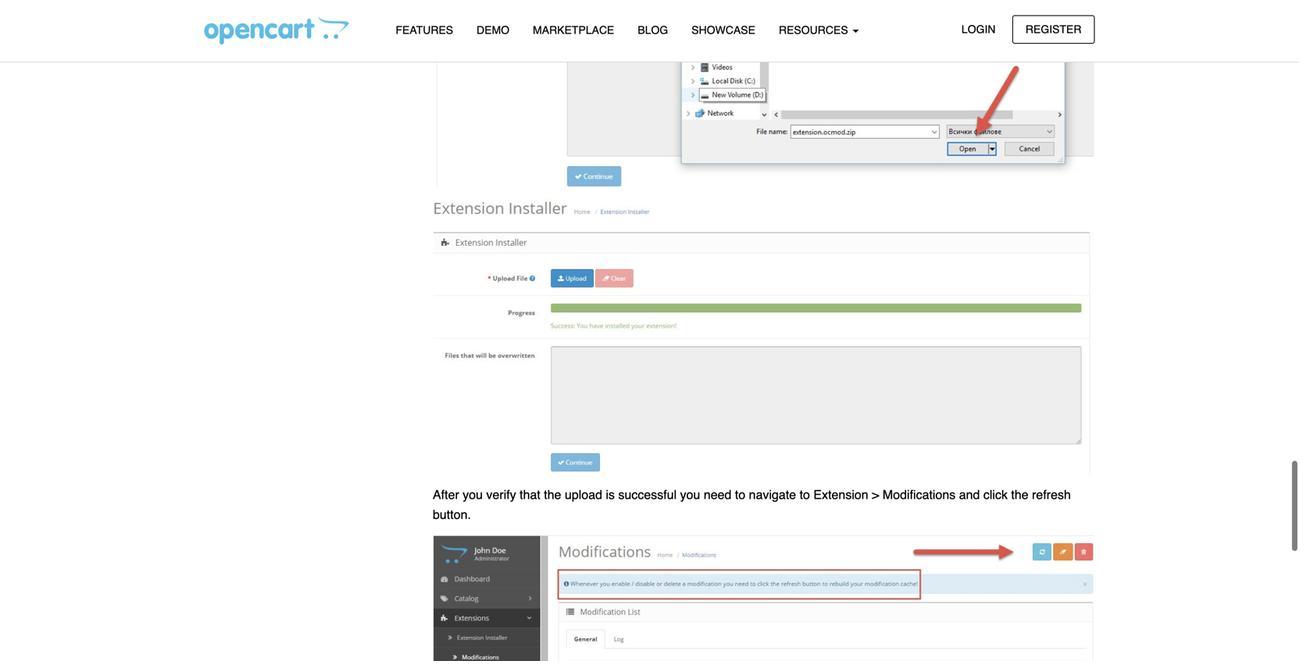 Task type: vqa. For each thing, say whether or not it's contained in the screenshot.
After you verify that the upload is successful  you need to navigate to Extension > Modifications and click the refresh button. at the bottom
yes



Task type: describe. For each thing, give the bounding box(es) containing it.
need
[[704, 488, 732, 502]]

resources
[[779, 24, 851, 36]]

navigate
[[749, 488, 796, 502]]

modification refresh image
[[433, 535, 1095, 662]]

2 you from the left
[[680, 488, 701, 502]]

upload
[[565, 488, 603, 502]]

>
[[872, 488, 880, 502]]

1 to from the left
[[735, 488, 746, 502]]

login link
[[949, 15, 1009, 44]]

marketplace link
[[521, 16, 626, 44]]

demo link
[[465, 16, 521, 44]]

after
[[433, 488, 459, 502]]

upload success image
[[433, 198, 1095, 475]]

button.
[[433, 508, 471, 522]]

successful
[[619, 488, 677, 502]]

resources link
[[767, 16, 871, 44]]

2 the from the left
[[1012, 488, 1029, 502]]

1 the from the left
[[544, 488, 562, 502]]

verify
[[486, 488, 516, 502]]

refresh
[[1032, 488, 1071, 502]]



Task type: locate. For each thing, give the bounding box(es) containing it.
to right need
[[735, 488, 746, 502]]

compressed file open image
[[433, 0, 1095, 188]]

0 horizontal spatial to
[[735, 488, 746, 502]]

showcase
[[692, 24, 756, 36]]

register
[[1026, 23, 1082, 36]]

showcase link
[[680, 16, 767, 44]]

login
[[962, 23, 996, 36]]

is
[[606, 488, 615, 502]]

to
[[735, 488, 746, 502], [800, 488, 810, 502]]

the
[[544, 488, 562, 502], [1012, 488, 1029, 502]]

features
[[396, 24, 453, 36]]

demo
[[477, 24, 510, 36]]

0 horizontal spatial you
[[463, 488, 483, 502]]

the right click
[[1012, 488, 1029, 502]]

extension
[[814, 488, 869, 502]]

2 to from the left
[[800, 488, 810, 502]]

after you verify that the upload is successful  you need to navigate to extension > modifications and click the refresh button.
[[433, 488, 1071, 522]]

0 horizontal spatial the
[[544, 488, 562, 502]]

1 horizontal spatial you
[[680, 488, 701, 502]]

to right navigate
[[800, 488, 810, 502]]

register link
[[1013, 15, 1095, 44]]

the right the that
[[544, 488, 562, 502]]

1 you from the left
[[463, 488, 483, 502]]

that
[[520, 488, 541, 502]]

and
[[959, 488, 980, 502]]

modifications
[[883, 488, 956, 502]]

you
[[463, 488, 483, 502], [680, 488, 701, 502]]

you right after
[[463, 488, 483, 502]]

1 horizontal spatial the
[[1012, 488, 1029, 502]]

1 horizontal spatial to
[[800, 488, 810, 502]]

click
[[984, 488, 1008, 502]]

opencart - open source shopping cart solution image
[[204, 16, 349, 45]]

marketplace
[[533, 24, 615, 36]]

blog
[[638, 24, 668, 36]]

blog link
[[626, 16, 680, 44]]

you left need
[[680, 488, 701, 502]]

features link
[[384, 16, 465, 44]]



